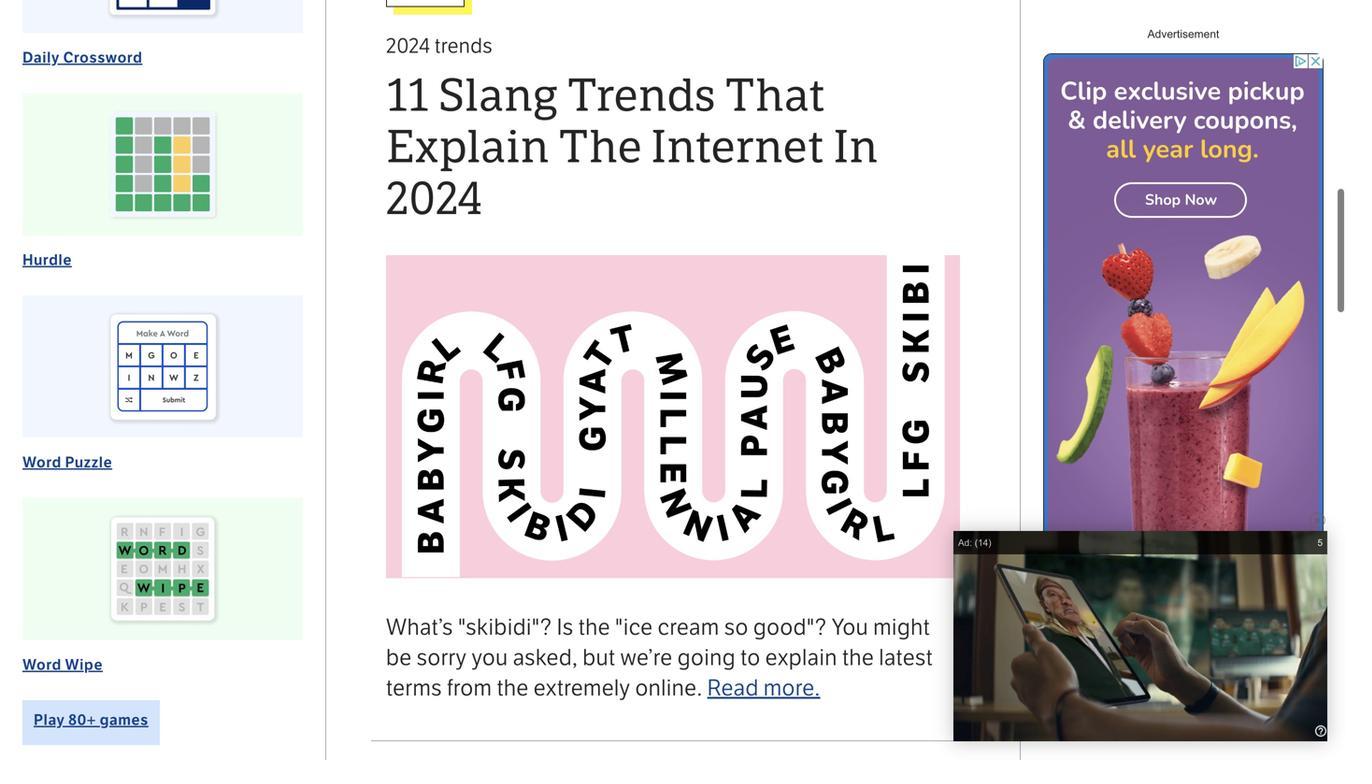 Task type: vqa. For each thing, say whether or not it's contained in the screenshot.
the "latest"
yes



Task type: locate. For each thing, give the bounding box(es) containing it.
the down you
[[842, 644, 874, 671]]

word wipe link
[[22, 656, 103, 674]]

play 80+ games
[[34, 711, 148, 729]]

5
[[1318, 538, 1323, 548]]

cream
[[658, 614, 720, 641]]

games
[[100, 711, 148, 729]]

1 vertical spatial 2024
[[386, 172, 483, 226]]

0 vertical spatial word
[[22, 453, 62, 472]]

play
[[34, 711, 65, 729]]

the down you in the bottom of the page
[[497, 674, 529, 702]]

read
[[707, 674, 759, 702]]

wipe
[[65, 656, 103, 674]]

word left puzzle
[[22, 453, 62, 472]]

595
[[997, 570, 1017, 584]]

of
[[1073, 550, 1086, 567]]

to
[[741, 644, 761, 671]]

the right of
[[1090, 550, 1111, 567]]

daily crossword
[[22, 49, 143, 67]]

daily
[[22, 49, 60, 67]]

hurdle image
[[22, 93, 303, 235]]

you
[[472, 644, 508, 671]]

crossword
[[63, 49, 143, 67]]

hurdle
[[22, 251, 72, 269]]

(14)
[[975, 538, 992, 548]]

word wipe
[[22, 656, 103, 674]]

2 2024 from the top
[[386, 172, 483, 226]]

2024 inside 11 slang trends that explain the internet in 2024
[[386, 172, 483, 226]]

is
[[557, 614, 574, 641]]

you
[[832, 614, 869, 641]]

11 slang trends that explain the internet in 2024 image
[[386, 255, 960, 578]]

advertisement element
[[1044, 53, 1324, 614]]

the
[[1090, 550, 1111, 567], [578, 614, 610, 641], [842, 644, 874, 671], [497, 674, 529, 702]]

"ice
[[615, 614, 653, 641]]

internet
[[651, 121, 825, 175]]

word left wipe
[[22, 656, 62, 674]]

read more.
[[707, 674, 821, 702]]

daily crossword link
[[22, 49, 143, 67]]

0 vertical spatial 2024
[[386, 34, 430, 58]]

word
[[22, 453, 62, 472], [1034, 550, 1069, 567], [22, 656, 62, 674]]

trends
[[567, 69, 716, 123]]

that
[[725, 69, 826, 123]]

we're
[[620, 644, 673, 671]]

slang
[[438, 69, 558, 123]]

trends
[[435, 34, 493, 58]]

so
[[724, 614, 749, 641]]

play 80+ games link
[[22, 700, 160, 745]]

word puzzle link
[[22, 453, 112, 472]]

latest
[[879, 644, 933, 671]]

2 vertical spatial word
[[22, 656, 62, 674]]

1 vertical spatial word
[[1034, 550, 1069, 567]]

word left of
[[1034, 550, 1069, 567]]

what's
[[386, 614, 453, 641]]

hurdle link
[[22, 251, 72, 269]]

going
[[678, 644, 736, 671]]

2024
[[386, 34, 430, 58], [386, 172, 483, 226]]

explain
[[386, 121, 550, 175]]

jannock: word of the day
[[970, 550, 1141, 567]]



Task type: describe. For each thing, give the bounding box(es) containing it.
advertisement
[[1148, 28, 1220, 40]]

ad:
[[958, 538, 972, 548]]

jannock:
[[970, 550, 1030, 567]]

be
[[386, 644, 412, 671]]

read more. link
[[707, 674, 821, 702]]

online.
[[635, 674, 703, 702]]

word inside 'video player' region
[[1034, 550, 1069, 567]]

asked,
[[513, 644, 578, 671]]

11 slang trends that explain the internet in 2024
[[386, 69, 878, 226]]

"skibidi"?
[[458, 614, 552, 641]]

sorry
[[417, 644, 467, 671]]

but
[[583, 644, 616, 671]]

explain
[[765, 644, 838, 671]]

80+
[[68, 711, 96, 729]]

the inside 'video player' region
[[1090, 550, 1111, 567]]

in
[[833, 121, 878, 175]]

terms
[[386, 674, 442, 702]]

word for word wipe
[[22, 656, 62, 674]]

ad: (14)
[[958, 538, 992, 548]]

1 2024 from the top
[[386, 34, 430, 58]]

might
[[873, 614, 930, 641]]

word puzzle
[[22, 453, 112, 472]]

11
[[386, 69, 429, 123]]

from
[[447, 674, 492, 702]]

daily crossword image
[[22, 0, 303, 33]]

word for word puzzle
[[22, 453, 62, 472]]

word puzzle image
[[22, 296, 303, 438]]

the right is
[[578, 614, 610, 641]]

video player region
[[954, 531, 1328, 741]]

the
[[559, 121, 642, 175]]

puzzle
[[65, 453, 112, 472]]

11 slang trends that explain the internet in 2024 link
[[386, 69, 960, 226]]

extremely
[[534, 674, 630, 702]]

good"?
[[753, 614, 827, 641]]

word wipe image
[[22, 498, 303, 640]]

day
[[1115, 550, 1141, 567]]

what's "skibidi"? is the "ice cream so good"? you might be sorry you asked, but we're going to explain the latest terms from the extremely online.
[[386, 614, 933, 702]]

2024 trends
[[386, 34, 493, 58]]

more.
[[764, 674, 821, 702]]



